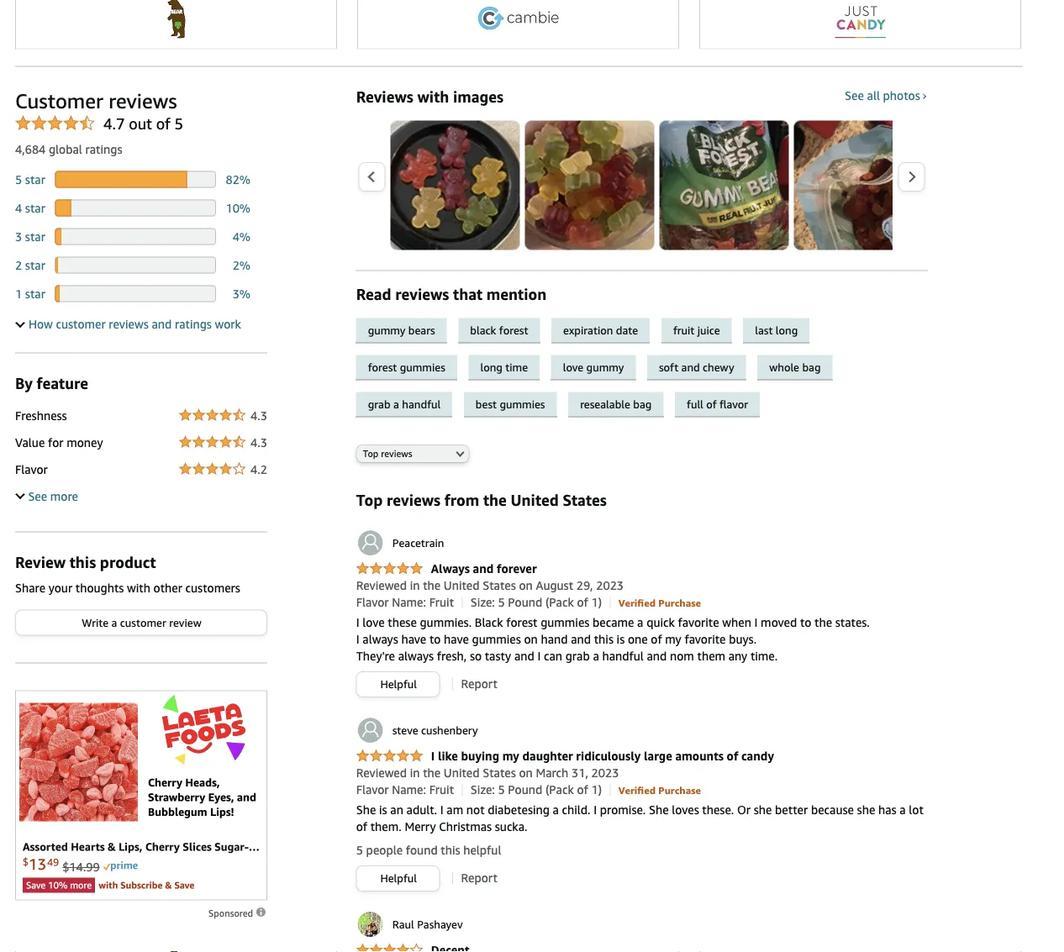 Task type: vqa. For each thing, say whether or not it's contained in the screenshot.
the test within the Deliver to Test San Franc... 94110‌
no



Task type: locate. For each thing, give the bounding box(es) containing it.
2023 for reviewed in the united states on march 31, 2023
[[592, 766, 619, 780]]

| image
[[610, 597, 611, 609], [462, 785, 463, 797], [610, 785, 611, 797]]

0 horizontal spatial bag
[[633, 398, 652, 411]]

in down always and forever link
[[410, 579, 420, 593]]

1 vertical spatial size: 5 pound (pack of 1)
[[471, 783, 602, 797]]

always
[[431, 562, 470, 576]]

0 horizontal spatial this
[[70, 554, 96, 572]]

progress bar
[[55, 171, 216, 188], [55, 200, 216, 216], [55, 228, 216, 245], [55, 257, 216, 274], [55, 285, 216, 302]]

1 vertical spatial name:
[[392, 783, 426, 797]]

my inside i love these gummies. black forest gummies became a quick favorite when i moved to the states. i always have to have gummies on hand and this is one of my favorite buys. they're always fresh, so tasty and i can grab a handful and nom them any time.
[[665, 633, 682, 647]]

the inside i love these gummies. black forest gummies became a quick favorite when i moved to the states. i always have to have gummies on hand and this is one of my favorite buys. they're always fresh, so tasty and i can grab a handful and nom them any time.
[[815, 616, 833, 630]]

grab right can
[[566, 649, 590, 663]]

2 verified from the top
[[619, 785, 656, 797]]

star right 4
[[25, 201, 45, 215]]

2 in from the top
[[410, 766, 420, 780]]

0 vertical spatial 1)
[[592, 596, 602, 610]]

states for forever
[[483, 579, 516, 593]]

black
[[475, 616, 503, 630]]

size: down 'reviewed in the united states on august 29, 2023'
[[471, 596, 495, 610]]

1 vertical spatial | image
[[453, 679, 453, 691]]

1 vertical spatial report
[[461, 871, 498, 885]]

1 vertical spatial united
[[444, 579, 480, 593]]

gummy
[[368, 324, 406, 337], [587, 361, 624, 374]]

1 vertical spatial (pack
[[546, 783, 574, 797]]

progress bar for 5 star
[[55, 171, 216, 188]]

verified for reviewed in the united states on august 29, 2023
[[619, 597, 656, 609]]

raul pashayev link
[[356, 911, 463, 939]]

size: down "reviewed in the united states on march 31, 2023"
[[471, 783, 495, 797]]

has
[[879, 803, 897, 817]]

1 vertical spatial helpful link
[[357, 867, 440, 891]]

star up 4 star
[[25, 172, 45, 186]]

2 progress bar from the top
[[55, 200, 216, 216]]

0 horizontal spatial with
[[127, 581, 150, 595]]

expiration date
[[564, 324, 638, 337]]

1 in from the top
[[410, 579, 420, 593]]

5 left people
[[356, 844, 363, 858]]

1 1) from the top
[[592, 596, 602, 610]]

states for buying
[[483, 766, 516, 780]]

0 horizontal spatial is
[[379, 803, 387, 817]]

next image
[[908, 171, 917, 183]]

0 vertical spatial see
[[845, 88, 864, 102]]

report
[[461, 677, 498, 691], [461, 871, 498, 885]]

name: for always
[[392, 596, 426, 610]]

expiration
[[564, 324, 613, 337]]

0 vertical spatial verified purchase link
[[619, 596, 701, 610]]

united down like
[[444, 766, 480, 780]]

of down quick
[[651, 633, 662, 647]]

1 vertical spatial size:
[[471, 783, 495, 797]]

report down helpful
[[461, 871, 498, 885]]

pound up diabetesing
[[508, 783, 543, 797]]

always and forever link
[[356, 562, 537, 577]]

expand image
[[15, 318, 25, 328]]

love inside i love these gummies. black forest gummies became a quick favorite when i moved to the states. i always have to have gummies on hand and this is one of my favorite buys. they're always fresh, so tasty and i can grab a handful and nom them any time.
[[363, 616, 385, 630]]

1 name: from the top
[[392, 596, 426, 610]]

2 have from the left
[[444, 633, 469, 647]]

1) for 31,
[[592, 783, 602, 797]]

1 have from the left
[[401, 633, 427, 647]]

1 vertical spatial forest
[[368, 361, 397, 374]]

juice
[[698, 324, 720, 337]]

1 vertical spatial always
[[398, 649, 434, 663]]

5 star link
[[15, 172, 45, 186]]

ratings left work
[[175, 317, 212, 331]]

march
[[536, 766, 569, 780]]

4 progress bar from the top
[[55, 257, 216, 274]]

0 vertical spatial verified
[[619, 597, 656, 609]]

| image
[[462, 597, 463, 609], [453, 679, 453, 691], [453, 873, 453, 885]]

have down these
[[401, 633, 427, 647]]

reviewed
[[356, 579, 407, 593], [356, 766, 407, 780]]

2023 right 29,
[[596, 579, 624, 593]]

dropdown image
[[456, 451, 465, 457]]

love inside 'link'
[[563, 361, 584, 374]]

1 vertical spatial gummy
[[587, 361, 624, 374]]

verified purchase link for reviewed in the united states on august 29, 2023
[[619, 596, 701, 610]]

1 vertical spatial is
[[379, 803, 387, 817]]

on
[[519, 579, 533, 593], [524, 633, 538, 647], [519, 766, 533, 780]]

2 4.3 from the top
[[251, 435, 267, 449]]

handful down one
[[602, 649, 644, 663]]

of right the full
[[707, 398, 717, 411]]

2 report from the top
[[461, 871, 498, 885]]

0 vertical spatial grab
[[368, 398, 391, 411]]

0 horizontal spatial she
[[754, 803, 772, 817]]

my up "reviewed in the united states on march 31, 2023"
[[503, 750, 519, 763]]

star for 1 star
[[25, 287, 45, 300]]

1 vertical spatial see
[[28, 489, 47, 503]]

she right or
[[754, 803, 772, 817]]

any
[[729, 649, 748, 663]]

size: 5 pound (pack of 1) for august
[[471, 596, 602, 610]]

buying
[[461, 750, 500, 763]]

1 reviewed from the top
[[356, 579, 407, 593]]

0 vertical spatial verified purchase
[[619, 597, 701, 609]]

1 report link from the top
[[461, 677, 498, 691]]

1 (pack from the top
[[546, 596, 574, 610]]

see left all
[[845, 88, 864, 102]]

name: up these
[[392, 596, 426, 610]]

1 star from the top
[[25, 172, 45, 186]]

1 vertical spatial grab
[[566, 649, 590, 663]]

a right 'write'
[[112, 616, 117, 629]]

pound for march
[[508, 783, 543, 797]]

amounts
[[676, 750, 724, 763]]

1 horizontal spatial have
[[444, 633, 469, 647]]

0 vertical spatial size:
[[471, 596, 495, 610]]

see right extender expand image on the left
[[28, 489, 47, 503]]

fruit
[[673, 324, 695, 337]]

1 vertical spatial love
[[363, 616, 385, 630]]

report down so
[[461, 677, 498, 691]]

bears
[[409, 324, 435, 337]]

steve
[[392, 724, 418, 737]]

0 vertical spatial report
[[461, 677, 498, 691]]

flavor name: fruit up an
[[356, 783, 454, 797]]

date
[[616, 324, 638, 337]]

2 name: from the top
[[392, 783, 426, 797]]

3 star from the top
[[25, 229, 45, 243]]

see more button
[[15, 489, 78, 503]]

1 flavor name: fruit from the top
[[356, 596, 454, 610]]

verified purchase up the loves on the bottom right
[[619, 785, 701, 797]]

2 size: from the top
[[471, 783, 495, 797]]

helpful
[[380, 678, 417, 691], [380, 872, 417, 885]]

fruit up gummies.
[[429, 596, 454, 610]]

gummies down bears
[[400, 361, 446, 374]]

long
[[776, 324, 798, 337], [481, 361, 503, 374]]

3 star link
[[15, 229, 45, 243]]

verified up quick
[[619, 597, 656, 609]]

1 vertical spatial customer
[[120, 616, 166, 629]]

long time
[[481, 361, 528, 374]]

| image up promise.
[[610, 785, 611, 797]]

1 size: from the top
[[471, 596, 495, 610]]

size: 5 pound (pack of 1)
[[471, 596, 602, 610], [471, 783, 602, 797]]

them
[[698, 649, 726, 663]]

customer down the share your thoughts with other customers
[[120, 616, 166, 629]]

loves
[[672, 803, 699, 817]]

2 vertical spatial states
[[483, 766, 516, 780]]

0 vertical spatial is
[[617, 633, 625, 647]]

size:
[[471, 596, 495, 610], [471, 783, 495, 797]]

0 vertical spatial forest
[[499, 324, 528, 337]]

is inside she is an adult.  i am not diabetesing a child. i promise.  she loves these.  or she better because she has a lot of them.  merry christmas sucka.
[[379, 803, 387, 817]]

0 horizontal spatial have
[[401, 633, 427, 647]]

last long
[[755, 324, 798, 337]]

a down became
[[593, 649, 599, 663]]

2 purchase from the top
[[659, 785, 701, 797]]

1 report from the top
[[461, 677, 498, 691]]

that
[[453, 285, 483, 303]]

0 vertical spatial | image
[[462, 597, 463, 609]]

| image for forever
[[610, 597, 611, 609]]

0 vertical spatial ratings
[[85, 142, 122, 156]]

out
[[129, 115, 152, 133]]

star for 2 star
[[25, 258, 45, 272]]

and inside dropdown button
[[152, 317, 172, 331]]

1 vertical spatial verified purchase link
[[619, 783, 701, 797]]

3 star
[[15, 229, 45, 243]]

1 horizontal spatial customer
[[120, 616, 166, 629]]

list inside top reviews element
[[391, 121, 1039, 250]]

| image for and
[[453, 679, 453, 691]]

1 vertical spatial verified
[[619, 785, 656, 797]]

0 horizontal spatial to
[[430, 633, 441, 647]]

| image down 5 people found this helpful
[[453, 873, 453, 885]]

1 vertical spatial 4.3
[[251, 435, 267, 449]]

3 progress bar from the top
[[55, 228, 216, 245]]

0 horizontal spatial gummy
[[368, 324, 406, 337]]

2 1) from the top
[[592, 783, 602, 797]]

report link down helpful
[[461, 871, 498, 885]]

1 horizontal spatial gummy
[[587, 361, 624, 374]]

0 horizontal spatial love
[[363, 616, 385, 630]]

the down like
[[423, 766, 441, 780]]

helpful
[[464, 844, 502, 858]]

2 vertical spatial this
[[441, 844, 460, 858]]

1 vertical spatial ratings
[[175, 317, 212, 331]]

1 purchase from the top
[[659, 597, 701, 609]]

0 vertical spatial (pack
[[546, 596, 574, 610]]

star
[[25, 172, 45, 186], [25, 201, 45, 215], [25, 229, 45, 243], [25, 258, 45, 272], [25, 287, 45, 300]]

star right 1
[[25, 287, 45, 300]]

1 horizontal spatial she
[[649, 803, 669, 817]]

1 vertical spatial pound
[[508, 783, 543, 797]]

flavor for reviewed in the united states on march 31, 2023
[[356, 783, 389, 797]]

1 horizontal spatial long
[[776, 324, 798, 337]]

1) up promise.
[[592, 783, 602, 797]]

fruit up am
[[429, 783, 454, 797]]

fruit for i
[[429, 783, 454, 797]]

report link for august
[[461, 677, 498, 691]]

2 verified purchase link from the top
[[619, 783, 701, 797]]

handful down forest gummies link
[[402, 398, 441, 411]]

see
[[845, 88, 864, 102], [28, 489, 47, 503]]

list
[[391, 121, 1039, 250]]

0 vertical spatial favorite
[[678, 616, 720, 630]]

0 vertical spatial to
[[801, 616, 812, 630]]

(pack for march
[[546, 783, 574, 797]]

verified up promise.
[[619, 785, 656, 797]]

1 pound from the top
[[508, 596, 543, 610]]

3% link
[[233, 287, 251, 300]]

and left work
[[152, 317, 172, 331]]

0 horizontal spatial long
[[481, 361, 503, 374]]

0 horizontal spatial handful
[[402, 398, 441, 411]]

long right last
[[776, 324, 798, 337]]

2 star link
[[15, 258, 45, 272]]

best gummies link
[[464, 392, 569, 417]]

star right 2
[[25, 258, 45, 272]]

customer
[[56, 317, 106, 331], [120, 616, 166, 629]]

your
[[49, 581, 72, 595]]

is left one
[[617, 633, 625, 647]]

top
[[363, 448, 379, 459], [356, 491, 383, 509]]

reviewed up an
[[356, 766, 407, 780]]

purchase up quick
[[659, 597, 701, 609]]

1 verified purchase from the top
[[619, 597, 701, 609]]

report link for march
[[461, 871, 498, 885]]

forest right black
[[506, 616, 538, 630]]

united up forever
[[511, 491, 559, 509]]

she up them.
[[356, 803, 376, 817]]

0 vertical spatial 4.3
[[251, 409, 267, 422]]

bag for resealable bag
[[633, 398, 652, 411]]

sponsored
[[209, 908, 256, 919]]

see all photos
[[845, 88, 921, 102]]

she left the loves on the bottom right
[[649, 803, 669, 817]]

forest gummies
[[368, 361, 446, 374]]

full of flavor
[[687, 398, 748, 411]]

an
[[390, 803, 404, 817]]

bag right resealable
[[633, 398, 652, 411]]

0 vertical spatial helpful
[[380, 678, 417, 691]]

3
[[15, 229, 22, 243]]

to
[[801, 616, 812, 630], [430, 633, 441, 647]]

2 (pack from the top
[[546, 783, 574, 797]]

not
[[467, 803, 485, 817]]

0 vertical spatial states
[[563, 491, 607, 509]]

always up they're on the left of the page
[[363, 633, 398, 647]]

on down forever
[[519, 579, 533, 593]]

reviewed for reviewed in the united states on august 29, 2023
[[356, 579, 407, 593]]

1 vertical spatial helpful
[[380, 872, 417, 885]]

2 pound from the top
[[508, 783, 543, 797]]

1 vertical spatial fruit
[[429, 783, 454, 797]]

by
[[15, 374, 33, 393]]

christmas
[[439, 820, 492, 834]]

love left these
[[363, 616, 385, 630]]

5 star from the top
[[25, 287, 45, 300]]

always
[[363, 633, 398, 647], [398, 649, 434, 663]]

1 vertical spatial states
[[483, 579, 516, 593]]

0 vertical spatial this
[[70, 554, 96, 572]]

customer inside write a customer review link
[[120, 616, 166, 629]]

reviewed up these
[[356, 579, 407, 593]]

to right the moved
[[801, 616, 812, 630]]

1 vertical spatial top
[[356, 491, 383, 509]]

ratings down '4.7' on the top of page
[[85, 142, 122, 156]]

0 vertical spatial reviewed
[[356, 579, 407, 593]]

i like buying my daughter ridiculously large amounts of candy
[[431, 750, 774, 763]]

2023 down i like buying my daughter ridiculously large amounts of candy
[[592, 766, 619, 780]]

2 horizontal spatial this
[[594, 633, 614, 647]]

bag right whole
[[803, 361, 821, 374]]

1 vertical spatial verified purchase
[[619, 785, 701, 797]]

united down always
[[444, 579, 480, 593]]

my up 'nom' in the right of the page
[[665, 633, 682, 647]]

1 helpful link from the top
[[357, 673, 440, 697]]

0 vertical spatial on
[[519, 579, 533, 593]]

helpful link down people
[[357, 867, 440, 891]]

2 helpful from the top
[[380, 872, 417, 885]]

flavor up them.
[[356, 783, 389, 797]]

on left hand
[[524, 633, 538, 647]]

gummies up hand
[[541, 616, 590, 630]]

this down became
[[594, 633, 614, 647]]

1 horizontal spatial is
[[617, 633, 625, 647]]

star for 4 star
[[25, 201, 45, 215]]

to down gummies.
[[430, 633, 441, 647]]

0 horizontal spatial see
[[28, 489, 47, 503]]

4,684 global ratings
[[15, 142, 122, 156]]

reviews for top reviews
[[381, 448, 412, 459]]

0 vertical spatial love
[[563, 361, 584, 374]]

with left images
[[418, 88, 449, 106]]

of left them.
[[356, 820, 368, 834]]

raul
[[392, 919, 414, 932]]

grab
[[368, 398, 391, 411], [566, 649, 590, 663]]

2 fruit from the top
[[429, 783, 454, 797]]

united for buying
[[444, 766, 480, 780]]

0 horizontal spatial she
[[356, 803, 376, 817]]

gummies up tasty
[[472, 633, 521, 647]]

more
[[50, 489, 78, 503]]

top reviews element
[[15, 66, 1039, 953]]

previous image
[[367, 171, 377, 183]]

reviews
[[109, 88, 177, 113], [396, 285, 449, 303], [109, 317, 149, 331], [381, 448, 412, 459], [387, 491, 441, 509]]

pound for august
[[508, 596, 543, 610]]

flavor for reviewed in the united states on august 29, 2023
[[356, 596, 389, 610]]

0 vertical spatial customer
[[56, 317, 106, 331]]

2 size: 5 pound (pack of 1) from the top
[[471, 783, 602, 797]]

0 vertical spatial report link
[[461, 677, 498, 691]]

mention
[[487, 285, 547, 303]]

1 verified purchase link from the top
[[619, 596, 701, 610]]

1 4.3 from the top
[[251, 409, 267, 422]]

| image down fresh,
[[453, 679, 453, 691]]

flavor up these
[[356, 596, 389, 610]]

a left child. at right
[[553, 803, 559, 817]]

0 vertical spatial united
[[511, 491, 559, 509]]

i like buying my daughter ridiculously large amounts of candy link
[[356, 750, 774, 765]]

1 vertical spatial 2023
[[592, 766, 619, 780]]

a
[[394, 398, 399, 411], [638, 616, 644, 630], [112, 616, 117, 629], [593, 649, 599, 663], [553, 803, 559, 817], [900, 803, 906, 817]]

4.3 for value for money
[[251, 435, 267, 449]]

read
[[356, 285, 392, 303]]

review this product
[[15, 554, 156, 572]]

4.7
[[103, 115, 125, 133]]

on for buying
[[519, 766, 533, 780]]

of right 'out'
[[156, 115, 171, 133]]

1 vertical spatial to
[[430, 633, 441, 647]]

grab inside i love these gummies. black forest gummies became a quick favorite when i moved to the states. i always have to have gummies on hand and this is one of my favorite buys. they're always fresh, so tasty and i can grab a handful and nom them any time.
[[566, 649, 590, 663]]

5
[[175, 115, 183, 133], [15, 172, 22, 186], [498, 596, 505, 610], [498, 783, 505, 797], [356, 844, 363, 858]]

customer right how
[[56, 317, 106, 331]]

2023 for reviewed in the united states on august 29, 2023
[[596, 579, 624, 593]]

with down product
[[127, 581, 150, 595]]

1 horizontal spatial grab
[[566, 649, 590, 663]]

4%
[[233, 229, 251, 243]]

helpful link down they're on the left of the page
[[357, 673, 440, 697]]

extender expand image
[[15, 490, 25, 500]]

resealable
[[580, 398, 631, 411]]

fruit for always
[[429, 596, 454, 610]]

1 horizontal spatial see
[[845, 88, 864, 102]]

1 horizontal spatial love
[[563, 361, 584, 374]]

1 star
[[15, 287, 45, 300]]

promise.
[[600, 803, 646, 817]]

report link down so
[[461, 677, 498, 691]]

5 progress bar from the top
[[55, 285, 216, 302]]

1 vertical spatial reviewed
[[356, 766, 407, 780]]

2 star from the top
[[25, 201, 45, 215]]

see more
[[28, 489, 78, 503]]

leave feedback on sponsored ad element
[[209, 908, 267, 919]]

size: 5 pound (pack of 1) down march
[[471, 783, 602, 797]]

bag
[[803, 361, 821, 374], [633, 398, 652, 411]]

child.
[[562, 803, 591, 817]]

2 report link from the top
[[461, 871, 498, 885]]

2 vertical spatial forest
[[506, 616, 538, 630]]

2 verified purchase from the top
[[619, 785, 701, 797]]

progress bar for 3 star
[[55, 228, 216, 245]]

1 size: 5 pound (pack of 1) from the top
[[471, 596, 602, 610]]

1 vertical spatial report link
[[461, 871, 498, 885]]

5 up 4
[[15, 172, 22, 186]]

flavor name: fruit up these
[[356, 596, 454, 610]]

name:
[[392, 596, 426, 610], [392, 783, 426, 797]]

helpful down they're on the left of the page
[[380, 678, 417, 691]]

love down expiration
[[563, 361, 584, 374]]

5 people found this helpful
[[356, 844, 502, 858]]

1 vertical spatial flavor
[[356, 596, 389, 610]]

gummy down expiration date link
[[587, 361, 624, 374]]

1 fruit from the top
[[429, 596, 454, 610]]

1 helpful from the top
[[380, 678, 417, 691]]

0 vertical spatial flavor
[[15, 462, 48, 476]]

purchase for reviewed in the united states on march 31, 2023
[[659, 785, 701, 797]]

0 horizontal spatial customer
[[56, 317, 106, 331]]

this inside i love these gummies. black forest gummies became a quick favorite when i moved to the states. i always have to have gummies on hand and this is one of my favorite buys. they're always fresh, so tasty and i can grab a handful and nom them any time.
[[594, 633, 614, 647]]

and up 'reviewed in the united states on august 29, 2023'
[[473, 562, 494, 576]]

on left march
[[519, 766, 533, 780]]

size: 5 pound (pack of 1) down august
[[471, 596, 602, 610]]

helpful for 1st helpful link
[[380, 678, 417, 691]]

black forest
[[470, 324, 528, 337]]

she left has
[[857, 803, 876, 817]]

0 vertical spatial in
[[410, 579, 420, 593]]

verified purchase for reviewed in the united states on august 29, 2023
[[619, 597, 701, 609]]

whole bag
[[770, 361, 821, 374]]

1 she from the left
[[356, 803, 376, 817]]

1 horizontal spatial bag
[[803, 361, 821, 374]]

1 vertical spatial handful
[[602, 649, 644, 663]]

2 flavor name: fruit from the top
[[356, 783, 454, 797]]

see for see all photos
[[845, 88, 864, 102]]

0 vertical spatial flavor name: fruit
[[356, 596, 454, 610]]

money
[[67, 435, 103, 449]]

raul pashayev
[[392, 919, 463, 932]]

2 vertical spatial united
[[444, 766, 480, 780]]

0 vertical spatial pound
[[508, 596, 543, 610]]

helpful down people
[[380, 872, 417, 885]]

1 vertical spatial purchase
[[659, 785, 701, 797]]

customer inside how customer reviews and ratings work dropdown button
[[56, 317, 106, 331]]

is left an
[[379, 803, 387, 817]]

on inside i love these gummies. black forest gummies became a quick favorite when i moved to the states. i always have to have gummies on hand and this is one of my favorite buys. they're always fresh, so tasty and i can grab a handful and nom them any time.
[[524, 633, 538, 647]]

4 star from the top
[[25, 258, 45, 272]]

reviews for top reviews from the united states
[[387, 491, 441, 509]]

all
[[867, 88, 880, 102]]

0 vertical spatial helpful link
[[357, 673, 440, 697]]

2 reviewed from the top
[[356, 766, 407, 780]]

1 verified from the top
[[619, 597, 656, 609]]

1 vertical spatial 1)
[[592, 783, 602, 797]]

or
[[737, 803, 751, 817]]

1 progress bar from the top
[[55, 171, 216, 188]]

this down christmas
[[441, 844, 460, 858]]

0 vertical spatial handful
[[402, 398, 441, 411]]

these.
[[702, 803, 734, 817]]

sponsored link
[[209, 905, 267, 922]]



Task type: describe. For each thing, give the bounding box(es) containing it.
progress bar for 2 star
[[55, 257, 216, 274]]

flavor name: fruit for i like buying my daughter ridiculously large amounts of candy
[[356, 783, 454, 797]]

verified for reviewed in the united states on march 31, 2023
[[619, 785, 656, 797]]

1 horizontal spatial this
[[441, 844, 460, 858]]

4 star
[[15, 201, 45, 215]]

full
[[687, 398, 704, 411]]

1 vertical spatial long
[[481, 361, 503, 374]]

reviews inside dropdown button
[[109, 317, 149, 331]]

1 vertical spatial favorite
[[685, 633, 726, 647]]

verified purchase for reviewed in the united states on march 31, 2023
[[619, 785, 701, 797]]

1 vertical spatial with
[[127, 581, 150, 595]]

like
[[438, 750, 458, 763]]

name: for i
[[392, 783, 426, 797]]

reviewed for reviewed in the united states on march 31, 2023
[[356, 766, 407, 780]]

love gummy
[[563, 361, 624, 374]]

see for see more
[[28, 489, 47, 503]]

10% link
[[226, 201, 251, 215]]

became
[[593, 616, 634, 630]]

soft and chewy link
[[647, 355, 758, 380]]

time
[[506, 361, 528, 374]]

fresh,
[[437, 649, 467, 663]]

thoughts
[[76, 581, 124, 595]]

size: for forever
[[471, 596, 495, 610]]

photos
[[883, 88, 921, 102]]

united for forever
[[444, 579, 480, 593]]

see all photos link
[[845, 88, 928, 102]]

grab a handful link
[[356, 392, 464, 417]]

| image up am
[[462, 785, 463, 797]]

and right hand
[[571, 633, 591, 647]]

0 horizontal spatial grab
[[368, 398, 391, 411]]

resealable bag
[[580, 398, 652, 411]]

of inside she is an adult.  i am not diabetesing a child. i promise.  she loves these.  or she better because she has a lot of them.  merry christmas sucka.
[[356, 820, 368, 834]]

diabetesing
[[488, 803, 550, 817]]

2 star
[[15, 258, 45, 272]]

4.3 for freshness
[[251, 409, 267, 422]]

5 down 'reviewed in the united states on august 29, 2023'
[[498, 596, 505, 610]]

1) for 29,
[[592, 596, 602, 610]]

flavor name: fruit for always and forever
[[356, 596, 454, 610]]

by feature
[[15, 374, 88, 393]]

| image for like
[[453, 873, 453, 885]]

in for i
[[410, 766, 420, 780]]

large
[[644, 750, 673, 763]]

tasty
[[485, 649, 511, 663]]

of down 31,
[[577, 783, 588, 797]]

always and forever
[[431, 562, 537, 576]]

reviews with images
[[356, 88, 504, 106]]

2 she from the left
[[649, 803, 669, 817]]

a up one
[[638, 616, 644, 630]]

(pack for august
[[546, 596, 574, 610]]

customer
[[15, 88, 103, 113]]

images
[[453, 88, 504, 106]]

handful inside i love these gummies. black forest gummies became a quick favorite when i moved to the states. i always have to have gummies on hand and this is one of my favorite buys. they're always fresh, so tasty and i can grab a handful and nom them any time.
[[602, 649, 644, 663]]

customers
[[186, 581, 240, 595]]

grab a handful
[[368, 398, 441, 411]]

handful inside the grab a handful link
[[402, 398, 441, 411]]

| image for buying
[[610, 785, 611, 797]]

the right from
[[484, 491, 507, 509]]

star for 3 star
[[25, 229, 45, 243]]

value
[[15, 435, 45, 449]]

a left lot
[[900, 803, 906, 817]]

1 she from the left
[[754, 803, 772, 817]]

82% link
[[226, 172, 251, 186]]

is inside i love these gummies. black forest gummies became a quick favorite when i moved to the states. i always have to have gummies on hand and this is one of my favorite buys. they're always fresh, so tasty and i can grab a handful and nom them any time.
[[617, 633, 625, 647]]

of inside i love these gummies. black forest gummies became a quick favorite when i moved to the states. i always have to have gummies on hand and this is one of my favorite buys. they're always fresh, so tasty and i can grab a handful and nom them any time.
[[651, 633, 662, 647]]

global
[[49, 142, 82, 156]]

star for 5 star
[[25, 172, 45, 186]]

quick
[[647, 616, 675, 630]]

gummies.
[[420, 616, 472, 630]]

value for money
[[15, 435, 103, 449]]

a down forest gummies
[[394, 398, 399, 411]]

report for august
[[461, 677, 498, 691]]

of down 29,
[[577, 596, 588, 610]]

1 vertical spatial my
[[503, 750, 519, 763]]

top for top reviews from the united states
[[356, 491, 383, 509]]

they're
[[356, 649, 395, 663]]

gummies right the best
[[500, 398, 545, 411]]

and right tasty
[[515, 649, 535, 663]]

and left 'nom' in the right of the page
[[647, 649, 667, 663]]

5 star
[[15, 172, 45, 186]]

forest inside i love these gummies. black forest gummies became a quick favorite when i moved to the states. i always have to have gummies on hand and this is one of my favorite buys. they're always fresh, so tasty and i can grab a handful and nom them any time.
[[506, 616, 538, 630]]

and right 'soft'
[[682, 361, 700, 374]]

size: for buying
[[471, 783, 495, 797]]

2 she from the left
[[857, 803, 876, 817]]

review
[[169, 616, 202, 629]]

in for always
[[410, 579, 420, 593]]

write
[[82, 616, 109, 629]]

0 vertical spatial long
[[776, 324, 798, 337]]

of left candy
[[727, 750, 739, 763]]

write a customer review
[[82, 616, 202, 629]]

expiration date link
[[552, 318, 662, 343]]

fruit juice
[[673, 324, 720, 337]]

long time link
[[469, 355, 551, 380]]

82%
[[226, 172, 251, 186]]

report for march
[[461, 871, 498, 885]]

when
[[723, 616, 752, 630]]

reviewed in the united states on march 31, 2023
[[356, 766, 619, 780]]

forest gummies link
[[356, 355, 469, 380]]

4.7 out of 5
[[103, 115, 183, 133]]

2%
[[233, 258, 251, 272]]

read reviews that mention
[[356, 285, 547, 303]]

resealable bag link
[[569, 392, 675, 417]]

how customer reviews and ratings work
[[29, 317, 241, 331]]

write a customer review link
[[16, 611, 267, 635]]

so
[[470, 649, 482, 663]]

hand
[[541, 633, 568, 647]]

ratings inside dropdown button
[[175, 317, 212, 331]]

3%
[[233, 287, 251, 300]]

1
[[15, 287, 22, 300]]

the down always and forever link
[[423, 579, 441, 593]]

candy
[[742, 750, 774, 763]]

progress bar for 1 star
[[55, 285, 216, 302]]

31,
[[572, 766, 589, 780]]

verified purchase link for reviewed in the united states on march 31, 2023
[[619, 783, 701, 797]]

buys.
[[729, 633, 757, 647]]

5 right 'out'
[[175, 115, 183, 133]]

2
[[15, 258, 22, 272]]

2 helpful link from the top
[[357, 867, 440, 891]]

gummy inside 'link'
[[587, 361, 624, 374]]

people
[[366, 844, 403, 858]]

0 vertical spatial with
[[418, 88, 449, 106]]

5 down "reviewed in the united states on march 31, 2023"
[[498, 783, 505, 797]]

reviews for read reviews that mention
[[396, 285, 449, 303]]

bag for whole bag
[[803, 361, 821, 374]]

top reviews
[[363, 448, 412, 459]]

soft
[[659, 361, 679, 374]]

better
[[775, 803, 808, 817]]

steve cushenbery
[[392, 724, 478, 737]]

share your thoughts with other customers
[[15, 581, 240, 595]]

daughter
[[523, 750, 573, 763]]

merry
[[405, 820, 436, 834]]

reviews for customer reviews
[[109, 88, 177, 113]]

she is an adult.  i am not diabetesing a child. i promise.  she loves these.  or she better because she has a lot of them.  merry christmas sucka.
[[356, 803, 924, 834]]

purchase for reviewed in the united states on august 29, 2023
[[659, 597, 701, 609]]

4,684
[[15, 142, 46, 156]]

progress bar for 4 star
[[55, 200, 216, 216]]

helpful for second helpful link from the top
[[380, 872, 417, 885]]

august
[[536, 579, 574, 593]]

last
[[755, 324, 773, 337]]

4.2
[[251, 462, 267, 476]]

how customer reviews and ratings work button
[[15, 316, 241, 332]]

can
[[544, 649, 563, 663]]

black
[[470, 324, 497, 337]]

0 vertical spatial gummy
[[368, 324, 406, 337]]

size: 5 pound (pack of 1) for march
[[471, 783, 602, 797]]

best
[[476, 398, 497, 411]]

1 star link
[[15, 287, 45, 300]]

on for forever
[[519, 579, 533, 593]]

pashayev
[[417, 919, 463, 932]]

top for top reviews
[[363, 448, 379, 459]]

0 vertical spatial always
[[363, 633, 398, 647]]



